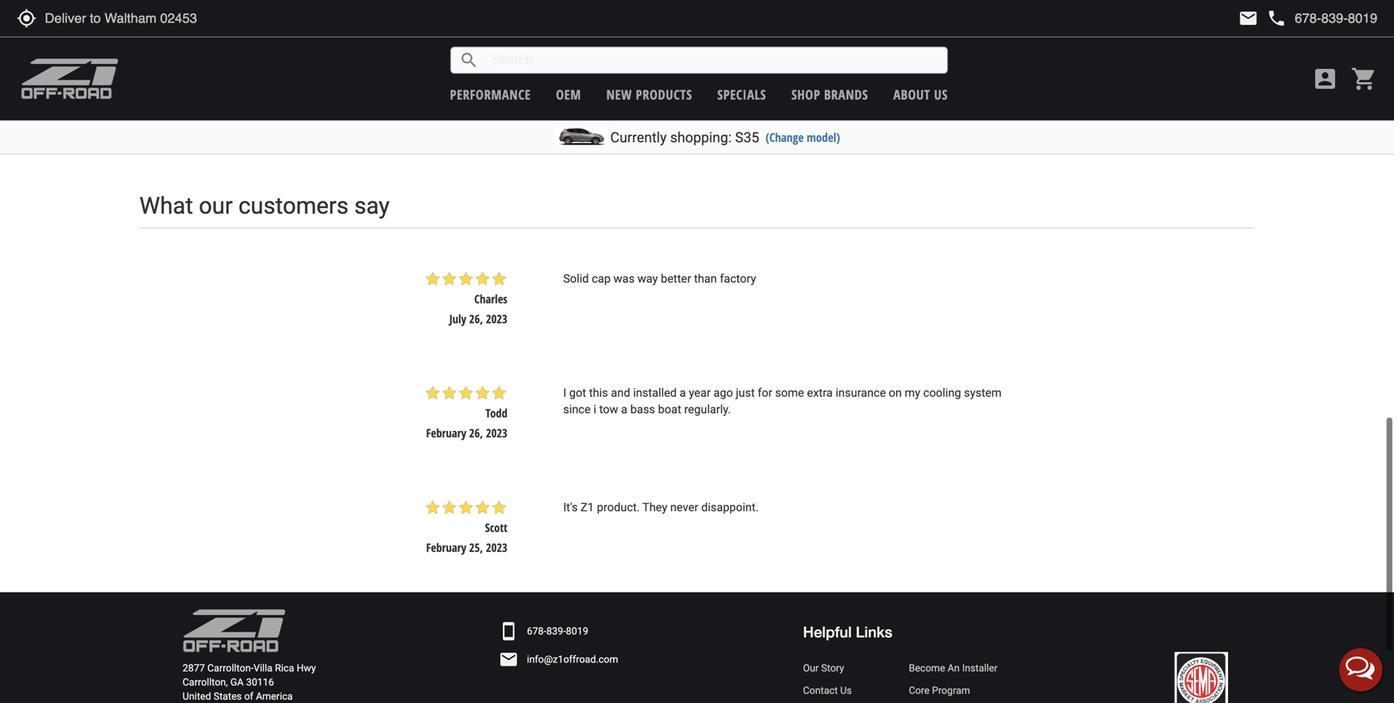 Task type: describe. For each thing, give the bounding box(es) containing it.
26, for star star star star star charles july 26, 2023
[[469, 311, 483, 326]]

2023 for star star star star star todd february 26, 2023
[[486, 425, 508, 441]]

(change
[[766, 129, 804, 145]]

i
[[563, 386, 567, 400]]

vent
[[561, 79, 581, 95]]

villa
[[254, 662, 273, 674]]

bolt-
[[788, 66, 810, 82]]

oem
[[556, 86, 581, 103]]

road inside nissan xterra / frontier differential breather vent kit by z1 off-road star star star star star_half (4) $29.99
[[644, 79, 667, 95]]

2877 carrollton-villa rica hwy carrollton, ga 30116 united states of america
[[183, 662, 316, 702]]

mail phone
[[1239, 8, 1287, 28]]

program
[[932, 685, 971, 696]]

road inside z1 off-road 6x114.3 bolt-on wheel spacers
[[725, 66, 747, 82]]

carrollton-
[[207, 662, 254, 674]]

/ for road
[[575, 66, 580, 82]]

spacers
[[757, 79, 791, 95]]

$19.99
[[1122, 106, 1152, 122]]

z1 for z1 off-road 6x114.3 bolt-on wheel spacers
[[694, 66, 704, 82]]

specials link
[[718, 86, 767, 103]]

got
[[569, 386, 586, 400]]

about us link
[[894, 86, 948, 103]]

cap
[[592, 272, 611, 285]]

z1 for z1 frontier / pathfinder / xterra vq40 billet heater hose inlet (47) $39.99
[[338, 66, 349, 82]]

new
[[607, 86, 632, 103]]

pathfinder for star
[[942, 66, 990, 82]]

than
[[694, 272, 717, 285]]

839-
[[547, 626, 566, 637]]

helpful links
[[803, 623, 893, 641]]

spacer
[[978, 79, 1007, 95]]

wheel
[[826, 66, 854, 82]]

$39.99
[[396, 119, 426, 134]]

regularly.
[[684, 403, 731, 416]]

/ for star
[[935, 66, 939, 82]]

helpful
[[803, 623, 852, 641]]

and
[[611, 386, 630, 400]]

performance
[[450, 86, 531, 103]]

xterra for (47)
[[457, 66, 484, 82]]

ga
[[230, 677, 244, 688]]

smartphone 678-839-8019
[[499, 621, 589, 641]]

our
[[199, 192, 233, 220]]

shopping:
[[670, 129, 732, 146]]

star star star star star todd february 26, 2023
[[425, 385, 508, 441]]

search
[[459, 50, 479, 70]]

frontier inside nissan xterra / frontier differential breather vent kit by z1 off-road star star star star star_half (4) $29.99
[[583, 66, 619, 82]]

solid
[[563, 272, 589, 285]]

core program
[[909, 685, 971, 696]]

core
[[909, 685, 930, 696]]

new products
[[607, 86, 692, 103]]

about us
[[894, 86, 948, 103]]

(ims)
[[1010, 79, 1035, 95]]

america
[[256, 691, 293, 702]]

story
[[822, 662, 844, 674]]

$115.99
[[756, 119, 792, 134]]

it's
[[563, 500, 578, 514]]

678-839-8019 link
[[527, 624, 589, 639]]

mail
[[1239, 8, 1259, 28]]

core program link
[[909, 684, 1003, 698]]

account_box link
[[1308, 66, 1343, 92]]

z1 frontier / pathfinder / xterra vq40 billet heater hose inlet (47) $39.99
[[338, 66, 484, 134]]

1 horizontal spatial a
[[680, 386, 686, 400]]

z1 off-road 6x114.3 bolt-on wheel spacers
[[694, 66, 854, 95]]

z1 company logo image
[[183, 609, 286, 653]]

ago
[[714, 386, 733, 400]]

(4)
[[629, 99, 642, 112]]

frontier for star
[[895, 66, 932, 82]]

z1 right it's
[[581, 500, 594, 514]]

some
[[775, 386, 804, 400]]

boat
[[658, 403, 682, 416]]

our
[[803, 662, 819, 674]]

contact us
[[803, 685, 852, 696]]

phone
[[1267, 8, 1287, 28]]

xterra inside nissan xterra / frontier differential breather vent kit by z1 off-road star star star star star_half (4) $29.99
[[545, 66, 573, 82]]

vq40 for star
[[875, 79, 899, 95]]

never
[[670, 500, 699, 514]]

manifold
[[934, 79, 975, 95]]

system
[[964, 386, 1002, 400]]

hwy
[[297, 662, 316, 674]]

intake
[[902, 79, 931, 95]]

$229.99
[[938, 119, 973, 134]]

solid cap was way better than factory
[[563, 272, 756, 285]]

nissan
[[512, 66, 542, 82]]

product.
[[597, 500, 640, 514]]

model)
[[807, 129, 840, 145]]

kit
[[584, 79, 597, 95]]

z1 frontier / pathfinder / xterra vq40 intake manifold spacer (ims) star star star $229.99
[[875, 66, 1035, 134]]

star star star star star charles july 26, 2023
[[425, 270, 508, 326]]

hose
[[431, 79, 453, 95]]

30116
[[246, 677, 274, 688]]

Search search field
[[479, 47, 947, 73]]

2 / from the left
[[449, 66, 454, 82]]

shop
[[792, 86, 821, 103]]

my
[[905, 386, 921, 400]]

26, for star star star star star todd february 26, 2023
[[469, 425, 483, 441]]

sema member logo image
[[1175, 652, 1229, 703]]



Task type: locate. For each thing, give the bounding box(es) containing it.
oem link
[[556, 86, 581, 103]]

february inside star star star star star todd february 26, 2023
[[426, 425, 466, 441]]

star star star star star scott february 25, 2023
[[425, 499, 508, 555]]

rica
[[275, 662, 294, 674]]

tow
[[599, 403, 619, 416]]

4 / from the left
[[935, 66, 939, 82]]

extra
[[807, 386, 833, 400]]

z1 inside nissan xterra / frontier differential breather vent kit by z1 off-road star star star star star_half (4) $29.99
[[613, 79, 624, 95]]

2023 for star star star star star scott february 25, 2023
[[486, 539, 508, 555]]

smartphone
[[499, 621, 519, 641]]

year
[[689, 386, 711, 400]]

0 horizontal spatial a
[[621, 403, 628, 416]]

2 horizontal spatial xterra
[[1000, 66, 1028, 82]]

$54.99
[[215, 106, 245, 122]]

1 horizontal spatial us
[[934, 86, 948, 103]]

1 2023 from the top
[[486, 311, 508, 326]]

/ right intake
[[935, 66, 939, 82]]

us for contact us
[[841, 685, 852, 696]]

678-
[[527, 626, 547, 637]]

0 horizontal spatial us
[[841, 685, 852, 696]]

2023 inside the star star star star star charles july 26, 2023
[[486, 311, 508, 326]]

february inside star star star star star scott february 25, 2023
[[426, 539, 466, 555]]

products
[[636, 86, 692, 103]]

frontier left the heater
[[352, 66, 388, 82]]

1 horizontal spatial vq40
[[875, 79, 899, 95]]

frontier inside z1 frontier / pathfinder / xterra vq40 billet heater hose inlet (47) $39.99
[[352, 66, 388, 82]]

2 vertical spatial 2023
[[486, 539, 508, 555]]

2 2023 from the top
[[486, 425, 508, 441]]

pathfinder inside z1 frontier / pathfinder / xterra vq40 intake manifold spacer (ims) star star star $229.99
[[942, 66, 990, 82]]

us
[[934, 86, 948, 103], [841, 685, 852, 696]]

/ left inlet
[[449, 66, 454, 82]]

1 vertical spatial 2023
[[486, 425, 508, 441]]

vq40 left 'billet'
[[345, 79, 369, 95]]

scott
[[485, 519, 508, 535]]

frontier for (47)
[[352, 66, 388, 82]]

a right tow
[[621, 403, 628, 416]]

2 horizontal spatial frontier
[[895, 66, 932, 82]]

xterra right manifold
[[1000, 66, 1028, 82]]

8019
[[566, 626, 589, 637]]

2 26, from the top
[[469, 425, 483, 441]]

/ left (ims)
[[993, 66, 998, 82]]

1 / from the left
[[391, 66, 395, 82]]

1 february from the top
[[426, 425, 466, 441]]

z1 right the by
[[613, 79, 624, 95]]

star star star
[[721, 97, 771, 114]]

s35
[[735, 129, 760, 146]]

pathfinder for $39.99
[[398, 66, 446, 82]]

performance link
[[450, 86, 531, 103]]

1 vertical spatial a
[[621, 403, 628, 416]]

z1 inside z1 off-road 6x114.3 bolt-on wheel spacers
[[694, 66, 704, 82]]

3 xterra from the left
[[1000, 66, 1028, 82]]

2023 down charles
[[486, 311, 508, 326]]

february for star star star star star todd february 26, 2023
[[426, 425, 466, 441]]

/ left the heater
[[391, 66, 395, 82]]

xterra up performance
[[457, 66, 484, 82]]

off- inside z1 off-road 6x114.3 bolt-on wheel spacers
[[707, 66, 725, 82]]

1 vertical spatial us
[[841, 685, 852, 696]]

since
[[563, 403, 591, 416]]

shop brands link
[[792, 86, 869, 103]]

xterra
[[457, 66, 484, 82], [545, 66, 573, 82], [1000, 66, 1028, 82]]

1 vertical spatial february
[[426, 539, 466, 555]]

1 vq40 from the left
[[345, 79, 369, 95]]

1 horizontal spatial off-
[[707, 66, 725, 82]]

for
[[758, 386, 773, 400]]

better
[[661, 272, 691, 285]]

pathfinder right 'billet'
[[398, 66, 446, 82]]

on
[[810, 66, 823, 82]]

1 xterra from the left
[[457, 66, 484, 82]]

/ for (47)
[[391, 66, 395, 82]]

2 february from the top
[[426, 539, 466, 555]]

3 2023 from the top
[[486, 539, 508, 555]]

by
[[600, 79, 611, 95]]

off- up (4)
[[627, 79, 644, 95]]

info@z1offroad.com
[[527, 654, 618, 665]]

us for about us
[[934, 86, 948, 103]]

united
[[183, 691, 211, 702]]

us inside "link"
[[841, 685, 852, 696]]

2 frontier from the left
[[583, 66, 619, 82]]

0 horizontal spatial frontier
[[352, 66, 388, 82]]

26,
[[469, 311, 483, 326], [469, 425, 483, 441]]

brands
[[824, 86, 869, 103]]

1 horizontal spatial road
[[725, 66, 747, 82]]

frontier inside z1 frontier / pathfinder / xterra vq40 intake manifold spacer (ims) star star star $229.99
[[895, 66, 932, 82]]

vq40 left intake
[[875, 79, 899, 95]]

z1 left 'billet'
[[338, 66, 349, 82]]

0 vertical spatial a
[[680, 386, 686, 400]]

/ left kit
[[575, 66, 580, 82]]

star (13)
[[788, 97, 827, 114]]

insurance
[[836, 386, 886, 400]]

0 horizontal spatial pathfinder
[[398, 66, 446, 82]]

todd
[[486, 405, 508, 421]]

z1 inside z1 frontier / pathfinder / xterra vq40 billet heater hose inlet (47) $39.99
[[338, 66, 349, 82]]

star
[[543, 97, 560, 114], [560, 97, 576, 114], [576, 97, 593, 114], [593, 97, 609, 114], [721, 97, 738, 114], [738, 97, 755, 114], [755, 97, 771, 114], [788, 97, 804, 114], [903, 97, 919, 114], [919, 97, 936, 114], [936, 97, 952, 114], [425, 270, 441, 287], [441, 270, 458, 287], [458, 270, 474, 287], [474, 270, 491, 287], [491, 270, 508, 287], [425, 385, 441, 401], [441, 385, 458, 401], [458, 385, 474, 401], [474, 385, 491, 401], [491, 385, 508, 401], [425, 499, 441, 516], [441, 499, 458, 516], [458, 499, 474, 516], [474, 499, 491, 516], [491, 499, 508, 516]]

differential
[[622, 66, 674, 82]]

2023 down the scott
[[486, 539, 508, 555]]

customers
[[239, 192, 349, 220]]

vq40 inside z1 frontier / pathfinder / xterra vq40 intake manifold spacer (ims) star star star $229.99
[[875, 79, 899, 95]]

0 vertical spatial 26,
[[469, 311, 483, 326]]

26, inside the star star star star star charles july 26, 2023
[[469, 311, 483, 326]]

say
[[354, 192, 390, 220]]

2023 down todd on the bottom of page
[[486, 425, 508, 441]]

about
[[894, 86, 931, 103]]

2023 for star star star star star charles july 26, 2023
[[486, 311, 508, 326]]

1 horizontal spatial pathfinder
[[942, 66, 990, 82]]

our story link
[[803, 661, 893, 675]]

contact us link
[[803, 684, 893, 698]]

0 vertical spatial us
[[934, 86, 948, 103]]

0 horizontal spatial xterra
[[457, 66, 484, 82]]

become an installer link
[[909, 661, 1003, 675]]

carrollton,
[[183, 677, 228, 688]]

1 horizontal spatial frontier
[[583, 66, 619, 82]]

way
[[638, 272, 658, 285]]

3 / from the left
[[575, 66, 580, 82]]

contact
[[803, 685, 838, 696]]

frontier up about
[[895, 66, 932, 82]]

new products link
[[607, 86, 692, 103]]

26, inside star star star star star todd february 26, 2023
[[469, 425, 483, 441]]

my_location
[[17, 8, 37, 28]]

xterra for star
[[1000, 66, 1028, 82]]

2023 inside star star star star star scott february 25, 2023
[[486, 539, 508, 555]]

z1 left intake
[[882, 66, 893, 82]]

1 vertical spatial 26,
[[469, 425, 483, 441]]

z1 motorsports logo image
[[21, 58, 119, 100]]

february for star star star star star scott february 25, 2023
[[426, 539, 466, 555]]

heater
[[398, 79, 428, 95]]

5 / from the left
[[993, 66, 998, 82]]

february
[[426, 425, 466, 441], [426, 539, 466, 555]]

xterra inside z1 frontier / pathfinder / xterra vq40 billet heater hose inlet (47) $39.99
[[457, 66, 484, 82]]

of
[[244, 691, 253, 702]]

vq40 for $39.99
[[345, 79, 369, 95]]

0 vertical spatial 2023
[[486, 311, 508, 326]]

our story
[[803, 662, 844, 674]]

currently
[[611, 129, 667, 146]]

this
[[589, 386, 608, 400]]

xterra up oem link
[[545, 66, 573, 82]]

a
[[680, 386, 686, 400], [621, 403, 628, 416]]

xterra inside z1 frontier / pathfinder / xterra vq40 intake manifold spacer (ims) star star star $229.99
[[1000, 66, 1028, 82]]

they
[[643, 500, 668, 514]]

email
[[499, 650, 519, 670]]

2 pathfinder from the left
[[942, 66, 990, 82]]

pathfinder up about us
[[942, 66, 990, 82]]

pathfinder inside z1 frontier / pathfinder / xterra vq40 billet heater hose inlet (47) $39.99
[[398, 66, 446, 82]]

1 pathfinder from the left
[[398, 66, 446, 82]]

it's z1 product. they never disappoint.
[[563, 500, 759, 514]]

specials
[[718, 86, 767, 103]]

6x114.3
[[750, 66, 785, 82]]

1 horizontal spatial xterra
[[545, 66, 573, 82]]

a left year
[[680, 386, 686, 400]]

z1 for z1 frontier / pathfinder / xterra vq40 intake manifold spacer (ims) star star star $229.99
[[882, 66, 893, 82]]

25,
[[469, 539, 483, 555]]

2023 inside star star star star star todd february 26, 2023
[[486, 425, 508, 441]]

just
[[736, 386, 755, 400]]

3 frontier from the left
[[895, 66, 932, 82]]

0 vertical spatial february
[[426, 425, 466, 441]]

2023
[[486, 311, 508, 326], [486, 425, 508, 441], [486, 539, 508, 555]]

mail link
[[1239, 8, 1259, 28]]

disappoint.
[[702, 500, 759, 514]]

off- inside nissan xterra / frontier differential breather vent kit by z1 off-road star star star star star_half (4) $29.99
[[627, 79, 644, 95]]

0 horizontal spatial off-
[[627, 79, 644, 95]]

2 xterra from the left
[[545, 66, 573, 82]]

0 horizontal spatial road
[[644, 79, 667, 95]]

1 26, from the top
[[469, 311, 483, 326]]

/ inside nissan xterra / frontier differential breather vent kit by z1 off-road star star star star star_half (4) $29.99
[[575, 66, 580, 82]]

frontier up new
[[583, 66, 619, 82]]

z1 right differential
[[694, 66, 704, 82]]

us down our story link
[[841, 685, 852, 696]]

billet
[[372, 79, 395, 95]]

z1 inside z1 frontier / pathfinder / xterra vq40 intake manifold spacer (ims) star star star $229.99
[[882, 66, 893, 82]]

vq40 inside z1 frontier / pathfinder / xterra vq40 billet heater hose inlet (47) $39.99
[[345, 79, 369, 95]]

us right intake
[[934, 86, 948, 103]]

off- up specials link
[[707, 66, 725, 82]]

$29.99
[[578, 119, 608, 134]]

2877
[[183, 662, 205, 674]]

shopping_cart
[[1351, 66, 1378, 92]]

0 horizontal spatial vq40
[[345, 79, 369, 95]]

cooling
[[924, 386, 962, 400]]

1 frontier from the left
[[352, 66, 388, 82]]

account_box
[[1312, 66, 1339, 92]]

2 vq40 from the left
[[875, 79, 899, 95]]

become
[[909, 662, 946, 674]]



Task type: vqa. For each thing, say whether or not it's contained in the screenshot.
NISSAN on the top left of page
yes



